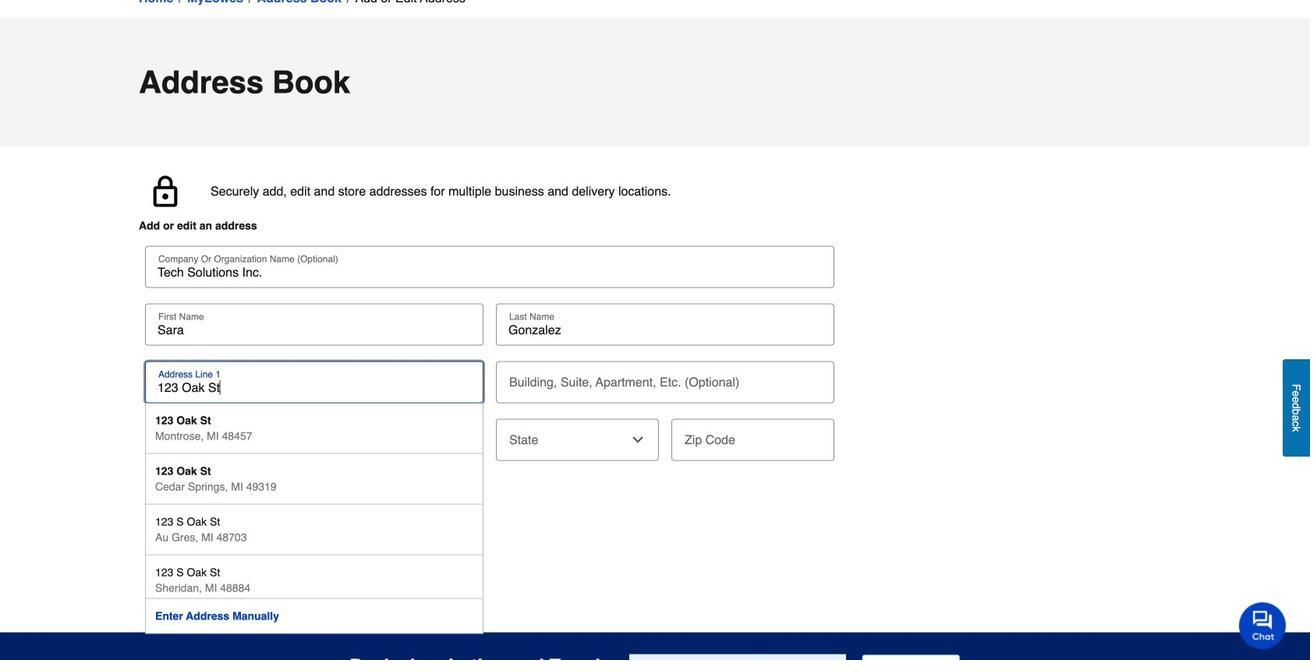 Task type: vqa. For each thing, say whether or not it's contained in the screenshot.
$
no



Task type: locate. For each thing, give the bounding box(es) containing it.
FirstName text field
[[151, 323, 477, 338]]

line1 text field
[[151, 380, 477, 396]]

postalCode text field
[[678, 419, 828, 454]]

main content
[[0, 0, 1311, 635]]

companyName text field
[[151, 265, 828, 280]]

line2 text field
[[502, 362, 828, 396]]

form
[[630, 655, 961, 661]]

menu
[[145, 404, 484, 607]]

chat invite button image
[[1240, 602, 1287, 650]]



Task type: describe. For each thing, give the bounding box(es) containing it.
LastName text field
[[502, 323, 828, 338]]

Email Address email field
[[630, 655, 847, 661]]



